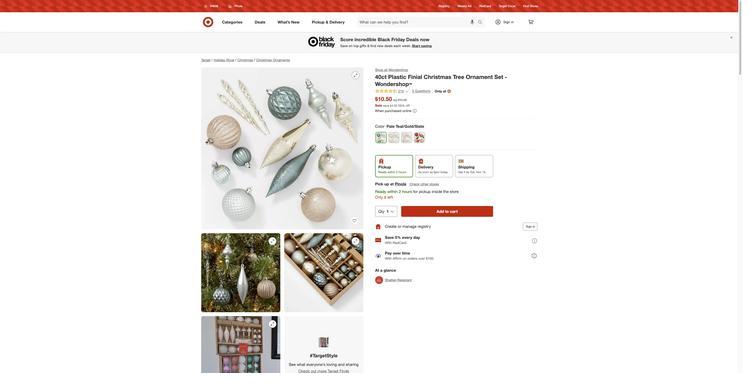Task type: locate. For each thing, give the bounding box(es) containing it.
/ right the target link
[[212, 58, 213, 62]]

at
[[443, 89, 447, 93], [390, 182, 394, 187]]

on left top
[[349, 44, 353, 48]]

#targetstyle preview 1 image
[[319, 338, 329, 348]]

what
[[297, 363, 306, 368]]

pickup for &
[[312, 20, 325, 24]]

1 horizontal spatial &
[[368, 44, 370, 48]]

ad
[[468, 4, 472, 8]]

1 horizontal spatial only
[[435, 89, 442, 93]]

pickup & delivery link
[[308, 17, 351, 28]]

0 horizontal spatial in
[[512, 20, 514, 24]]

weekly
[[458, 4, 467, 8]]

& inside score incredible black friday deals now save on top gifts & find new deals each week. start saving
[[368, 44, 370, 48]]

nov
[[477, 171, 482, 174]]

shatter-resistant
[[385, 279, 412, 283]]

0 horizontal spatial target
[[201, 58, 211, 62]]

black
[[378, 37, 390, 42]]

1 horizontal spatial sign in
[[526, 225, 535, 229]]

color
[[375, 124, 385, 129]]

0 vertical spatial sign in
[[504, 20, 514, 24]]

1 horizontal spatial redcard
[[480, 4, 491, 8]]

1 vertical spatial hours
[[402, 190, 412, 194]]

with up pay
[[385, 241, 392, 245]]

$10.50 reg $15.00 sale save $ 4.50 ( 30 % off )
[[375, 96, 410, 108]]

1 horizontal spatial pickup
[[379, 165, 391, 170]]

1 vertical spatial redcard
[[393, 241, 407, 245]]

target circle link
[[499, 4, 516, 8]]

0 horizontal spatial on
[[349, 44, 353, 48]]

find
[[371, 44, 376, 48]]

pale
[[387, 124, 395, 129]]

redcard right ad
[[480, 4, 491, 8]]

0 vertical spatial within
[[388, 171, 396, 174]]

plastic
[[388, 74, 407, 80]]

with down pay
[[385, 257, 392, 261]]

ready within 2 hours for pickup inside the store only 6 left
[[375, 190, 459, 200]]

0 horizontal spatial delivery
[[330, 20, 345, 24]]

0 vertical spatial with
[[385, 241, 392, 245]]

on down time
[[403, 257, 407, 261]]

shop
[[226, 58, 234, 62], [375, 68, 384, 72]]

0 vertical spatial only
[[435, 89, 442, 93]]

0 vertical spatial ready
[[379, 171, 387, 174]]

2 up pinole button
[[396, 171, 398, 174]]

store
[[450, 190, 459, 194]]

save down score
[[340, 44, 348, 48]]

18
[[483, 171, 486, 174]]

search
[[476, 20, 488, 25]]

save
[[340, 44, 348, 48], [385, 236, 394, 241]]

target left circle at the right of page
[[499, 4, 507, 8]]

2 inside "pickup ready within 2 hours"
[[396, 171, 398, 174]]

sign inside button
[[526, 225, 532, 229]]

christmas up the only at
[[424, 74, 452, 80]]

0 vertical spatial target
[[499, 4, 507, 8]]

2 with from the top
[[385, 257, 392, 261]]

5%
[[395, 236, 401, 241]]

1 horizontal spatial deals
[[407, 37, 419, 42]]

ready inside ready within 2 hours for pickup inside the store only 6 left
[[375, 190, 387, 194]]

1 horizontal spatial over
[[419, 257, 425, 261]]

1 vertical spatial ready
[[375, 190, 387, 194]]

the
[[444, 190, 449, 194]]

/ right christmas link
[[254, 58, 255, 62]]

/ left christmas link
[[235, 58, 237, 62]]

ready up 6
[[375, 190, 387, 194]]

target link
[[201, 58, 211, 62]]

deals left what's
[[255, 20, 265, 24]]

hours left 'for'
[[402, 190, 412, 194]]

0 vertical spatial hours
[[399, 171, 406, 174]]

&
[[326, 20, 329, 24], [368, 44, 370, 48]]

pinole left check at right
[[395, 182, 407, 187]]

hours
[[399, 171, 406, 174], [402, 190, 412, 194]]

1 horizontal spatial pinole
[[395, 182, 407, 187]]

$15.00
[[398, 98, 407, 102]]

2 down pinole button
[[399, 190, 401, 194]]

delivery up score
[[330, 20, 345, 24]]

search button
[[476, 17, 488, 29]]

delivery up soon
[[419, 165, 434, 170]]

pale teal/gold/slate image
[[376, 133, 386, 143]]

1 horizontal spatial sign
[[526, 225, 532, 229]]

at right up on the right of page
[[390, 182, 394, 187]]

1 horizontal spatial shop
[[375, 68, 384, 72]]

1 horizontal spatial at
[[443, 89, 447, 93]]

at down shop all wondershop 40ct plastic finial christmas tree ornament set - wondershop™
[[443, 89, 447, 93]]

only left 6
[[375, 195, 383, 200]]

1 vertical spatial pickup
[[379, 165, 391, 170]]

redcard
[[480, 4, 491, 8], [393, 241, 407, 245]]

1 vertical spatial in
[[533, 225, 535, 229]]

pay
[[385, 251, 392, 256]]

holiday shop link
[[214, 58, 234, 62]]

pickup
[[312, 20, 325, 24], [379, 165, 391, 170]]

40ct plastic finial christmas tree ornament set - wondershop™, 1 of 7 image
[[201, 68, 364, 230]]

see what everyone's loving and sharing
[[289, 363, 359, 368]]

pickup up up on the right of page
[[379, 165, 391, 170]]

1 vertical spatial sign
[[526, 225, 532, 229]]

0 vertical spatial pinole
[[235, 4, 243, 8]]

0 horizontal spatial at
[[390, 182, 394, 187]]

deals link
[[251, 17, 272, 28]]

target circle
[[499, 4, 516, 8]]

0 vertical spatial in
[[512, 20, 514, 24]]

0 vertical spatial at
[[443, 89, 447, 93]]

0 vertical spatial on
[[349, 44, 353, 48]]

ready up pick
[[379, 171, 387, 174]]

only inside ready within 2 hours for pickup inside the store only 6 left
[[375, 195, 383, 200]]

delivery inside 'delivery as soon as 6pm today'
[[419, 165, 434, 170]]

over left $100
[[419, 257, 425, 261]]

shipping
[[459, 165, 475, 170]]

get
[[459, 171, 463, 174]]

each
[[394, 44, 401, 48]]

only down shop all wondershop 40ct plastic finial christmas tree ornament set - wondershop™
[[435, 89, 442, 93]]

add to cart
[[437, 209, 458, 214]]

new
[[291, 20, 300, 24]]

pickup inside "pickup ready within 2 hours"
[[379, 165, 391, 170]]

$10.50
[[375, 96, 392, 103]]

in inside "link"
[[512, 20, 514, 24]]

1 horizontal spatial in
[[533, 225, 535, 229]]

save left 5%
[[385, 236, 394, 241]]

0 vertical spatial save
[[340, 44, 348, 48]]

with
[[385, 241, 392, 245], [385, 257, 392, 261]]

1 vertical spatial only
[[375, 195, 383, 200]]

friday
[[392, 37, 405, 42]]

1 vertical spatial sign in
[[526, 225, 535, 229]]

1 vertical spatial target
[[201, 58, 211, 62]]

1 horizontal spatial on
[[403, 257, 407, 261]]

delivery
[[330, 20, 345, 24], [419, 165, 434, 170]]

1 vertical spatial shop
[[375, 68, 384, 72]]

purchased
[[385, 109, 402, 113]]

on
[[349, 44, 353, 48], [403, 257, 407, 261]]

what's new
[[278, 20, 300, 24]]

215 link
[[375, 89, 409, 95]]

1 vertical spatial with
[[385, 257, 392, 261]]

0 horizontal spatial only
[[375, 195, 383, 200]]

hours up pinole button
[[399, 171, 406, 174]]

0 vertical spatial deals
[[255, 20, 265, 24]]

1 horizontal spatial target
[[499, 4, 507, 8]]

0 horizontal spatial pickup
[[312, 20, 325, 24]]

ready inside "pickup ready within 2 hours"
[[379, 171, 387, 174]]

with inside pay over time with affirm on orders over $100
[[385, 257, 392, 261]]

pick
[[375, 182, 383, 187]]

40ct plastic finial christmas tree ornament set - wondershop™, 3 of 7 image
[[284, 234, 364, 313]]

0 horizontal spatial pinole
[[235, 4, 243, 8]]

1 vertical spatial 2
[[399, 190, 401, 194]]

reg
[[393, 98, 397, 102]]

1 vertical spatial on
[[403, 257, 407, 261]]

1 horizontal spatial save
[[385, 236, 394, 241]]

over up affirm
[[393, 251, 401, 256]]

day
[[414, 236, 420, 241]]

0 vertical spatial sign
[[504, 20, 511, 24]]

0 horizontal spatial /
[[212, 58, 213, 62]]

1 horizontal spatial 2
[[399, 190, 401, 194]]

1 vertical spatial save
[[385, 236, 394, 241]]

1 vertical spatial deals
[[407, 37, 419, 42]]

2 / from the left
[[235, 58, 237, 62]]

1 horizontal spatial /
[[235, 58, 237, 62]]

color pale teal/gold/slate
[[375, 124, 425, 129]]

0 vertical spatial over
[[393, 251, 401, 256]]

add to cart button
[[401, 206, 493, 217]]

215
[[398, 89, 404, 93]]

1 vertical spatial &
[[368, 44, 370, 48]]

target left holiday
[[201, 58, 211, 62]]

6
[[384, 195, 387, 200]]

cart
[[450, 209, 458, 214]]

new
[[377, 44, 384, 48]]

red/green/gold image
[[414, 133, 425, 143]]

6pm
[[434, 171, 440, 174]]

glance
[[384, 268, 396, 273]]

delivery as soon as 6pm today
[[419, 165, 448, 174]]

0 horizontal spatial redcard
[[393, 241, 407, 245]]

0 horizontal spatial sign
[[504, 20, 511, 24]]

0 horizontal spatial save
[[340, 44, 348, 48]]

as
[[419, 171, 422, 174]]

0 horizontal spatial sign in
[[504, 20, 514, 24]]

sign inside "link"
[[504, 20, 511, 24]]

1 vertical spatial within
[[388, 190, 398, 194]]

shop right holiday
[[226, 58, 234, 62]]

0 horizontal spatial 2
[[396, 171, 398, 174]]

1 vertical spatial at
[[390, 182, 394, 187]]

pickup & delivery
[[312, 20, 345, 24]]

within
[[388, 171, 396, 174], [388, 190, 398, 194]]

pinole inside pinole dropdown button
[[235, 4, 243, 8]]

pickup right the new
[[312, 20, 325, 24]]

1
[[387, 209, 389, 214]]

0 vertical spatial &
[[326, 20, 329, 24]]

1 vertical spatial over
[[419, 257, 425, 261]]

0 vertical spatial 2
[[396, 171, 398, 174]]

0 vertical spatial shop
[[226, 58, 234, 62]]

christmas inside shop all wondershop 40ct plastic finial christmas tree ornament set - wondershop™
[[424, 74, 452, 80]]

1 vertical spatial pinole
[[395, 182, 407, 187]]

3 questions
[[412, 89, 431, 93]]

christmas left ornaments at the top left of the page
[[256, 58, 272, 62]]

registry
[[439, 4, 450, 8]]

christmas right holiday shop link
[[238, 58, 253, 62]]

2 horizontal spatial christmas
[[424, 74, 452, 80]]

what's
[[278, 20, 290, 24]]

resistant
[[398, 279, 412, 283]]

up
[[385, 182, 389, 187]]

within up pick up at pinole
[[388, 171, 396, 174]]

when
[[375, 109, 384, 113]]

time
[[402, 251, 410, 256]]

qty 1
[[379, 209, 389, 214]]

shatter-resistant button
[[375, 275, 412, 286]]

everyone's
[[307, 363, 326, 368]]

deals up start
[[407, 37, 419, 42]]

0 vertical spatial pickup
[[312, 20, 325, 24]]

it
[[464, 171, 466, 174]]

1 horizontal spatial christmas
[[256, 58, 272, 62]]

pickup for ready
[[379, 165, 391, 170]]

1 with from the top
[[385, 241, 392, 245]]

2 horizontal spatial /
[[254, 58, 255, 62]]

within up the left
[[388, 190, 398, 194]]

pinole up categories link
[[235, 4, 243, 8]]

1 vertical spatial delivery
[[419, 165, 434, 170]]

circle
[[508, 4, 516, 8]]

target for target circle
[[499, 4, 507, 8]]

shop left the all
[[375, 68, 384, 72]]

40ct
[[375, 74, 387, 80]]

over
[[393, 251, 401, 256], [419, 257, 425, 261]]

0 horizontal spatial deals
[[255, 20, 265, 24]]

1 horizontal spatial delivery
[[419, 165, 434, 170]]

or
[[398, 225, 402, 229]]

stores
[[530, 4, 539, 8]]

redcard down 5%
[[393, 241, 407, 245]]



Task type: describe. For each thing, give the bounding box(es) containing it.
questions
[[415, 89, 431, 93]]

$
[[390, 104, 392, 108]]

find
[[524, 4, 529, 8]]

0 horizontal spatial over
[[393, 251, 401, 256]]

in inside button
[[533, 225, 535, 229]]

sign in inside "link"
[[504, 20, 514, 24]]

categories link
[[218, 17, 249, 28]]

image gallery element
[[201, 68, 364, 374]]

what's new link
[[274, 17, 306, 28]]

all
[[384, 68, 388, 72]]

shatter-
[[385, 279, 398, 283]]

every
[[402, 236, 413, 241]]

on inside pay over time with affirm on orders over $100
[[403, 257, 407, 261]]

4.50
[[392, 104, 397, 108]]

pinole button
[[225, 2, 246, 11]]

teal/gold/slate
[[396, 124, 425, 129]]

within inside ready within 2 hours for pickup inside the store only 6 left
[[388, 190, 398, 194]]

within inside "pickup ready within 2 hours"
[[388, 171, 396, 174]]

soon
[[423, 171, 429, 174]]

save inside score incredible black friday deals now save on top gifts & find new deals each week. start saving
[[340, 44, 348, 48]]

save inside save 5% every day with redcard
[[385, 236, 394, 241]]

online
[[403, 109, 412, 113]]

ornament
[[466, 74, 493, 80]]

check other stores
[[410, 182, 439, 187]]

and
[[338, 363, 345, 368]]

score
[[340, 37, 353, 42]]

ornaments
[[273, 58, 290, 62]]

as
[[430, 171, 433, 174]]

3
[[412, 89, 414, 93]]

at
[[375, 268, 379, 273]]

hours inside "pickup ready within 2 hours"
[[399, 171, 406, 174]]

photo from @gala_mk85, 4 of 7 image
[[201, 317, 280, 374]]

christmas link
[[238, 58, 253, 62]]

pink/champagne image
[[402, 133, 412, 143]]

now
[[420, 37, 430, 42]]

loving
[[327, 363, 337, 368]]

sat,
[[471, 171, 476, 174]]

pinole button
[[395, 182, 407, 187]]

see
[[289, 363, 296, 368]]

with inside save 5% every day with redcard
[[385, 241, 392, 245]]

create
[[385, 225, 397, 229]]

find stores link
[[524, 4, 539, 8]]

set
[[495, 74, 504, 80]]

check
[[410, 182, 420, 187]]

inside
[[432, 190, 442, 194]]

What can we help you find? suggestions appear below search field
[[357, 17, 479, 28]]

tree
[[453, 74, 465, 80]]

add
[[437, 209, 444, 214]]

by
[[467, 171, 470, 174]]

holiday
[[214, 58, 225, 62]]

target / holiday shop / christmas / christmas ornaments
[[201, 58, 290, 62]]

sharing
[[346, 363, 359, 368]]

40ct plastic finial christmas tree ornament set - wondershop™, 2 of 7 image
[[201, 234, 280, 313]]

target for target / holiday shop / christmas / christmas ornaments
[[201, 58, 211, 62]]

0 horizontal spatial &
[[326, 20, 329, 24]]

only at
[[435, 89, 447, 93]]

to
[[445, 209, 449, 214]]

94806 button
[[201, 2, 223, 11]]

pay over time with affirm on orders over $100
[[385, 251, 434, 261]]

create or manage registry
[[385, 225, 431, 229]]

top
[[354, 44, 359, 48]]

a
[[380, 268, 383, 273]]

0 vertical spatial delivery
[[330, 20, 345, 24]]

incredible
[[355, 37, 377, 42]]

hours inside ready within 2 hours for pickup inside the store only 6 left
[[402, 190, 412, 194]]

at a glance
[[375, 268, 396, 273]]

candy champagne image
[[389, 133, 399, 143]]

deals inside score incredible black friday deals now save on top gifts & find new deals each week. start saving
[[407, 37, 419, 42]]

start
[[412, 44, 421, 48]]

3 / from the left
[[254, 58, 255, 62]]

-
[[505, 74, 508, 80]]

weekly ad link
[[458, 4, 472, 8]]

find stores
[[524, 4, 539, 8]]

wondershop
[[389, 68, 408, 72]]

2 inside ready within 2 hours for pickup inside the store only 6 left
[[399, 190, 401, 194]]

sale
[[375, 104, 382, 108]]

shop inside shop all wondershop 40ct plastic finial christmas tree ornament set - wondershop™
[[375, 68, 384, 72]]

left
[[388, 195, 393, 200]]

redcard link
[[480, 4, 491, 8]]

shop all wondershop 40ct plastic finial christmas tree ornament set - wondershop™
[[375, 68, 508, 87]]

deals
[[385, 44, 393, 48]]

0 horizontal spatial shop
[[226, 58, 234, 62]]

0 vertical spatial redcard
[[480, 4, 491, 8]]

shipping get it by sat, nov 18
[[459, 165, 486, 174]]

stores
[[430, 182, 439, 187]]

1 / from the left
[[212, 58, 213, 62]]

for
[[413, 190, 418, 194]]

sign in inside button
[[526, 225, 535, 229]]

pickup
[[419, 190, 431, 194]]

redcard inside save 5% every day with redcard
[[393, 241, 407, 245]]

(
[[398, 104, 399, 108]]

0 horizontal spatial christmas
[[238, 58, 253, 62]]

christmas ornaments link
[[256, 58, 290, 62]]

30
[[399, 104, 402, 108]]

when purchased online
[[375, 109, 412, 113]]

on inside score incredible black friday deals now save on top gifts & find new deals each week. start saving
[[349, 44, 353, 48]]

affirm
[[393, 257, 402, 261]]

$100
[[426, 257, 434, 261]]

registry
[[418, 225, 431, 229]]



Task type: vqa. For each thing, say whether or not it's contained in the screenshot.
soiled)
no



